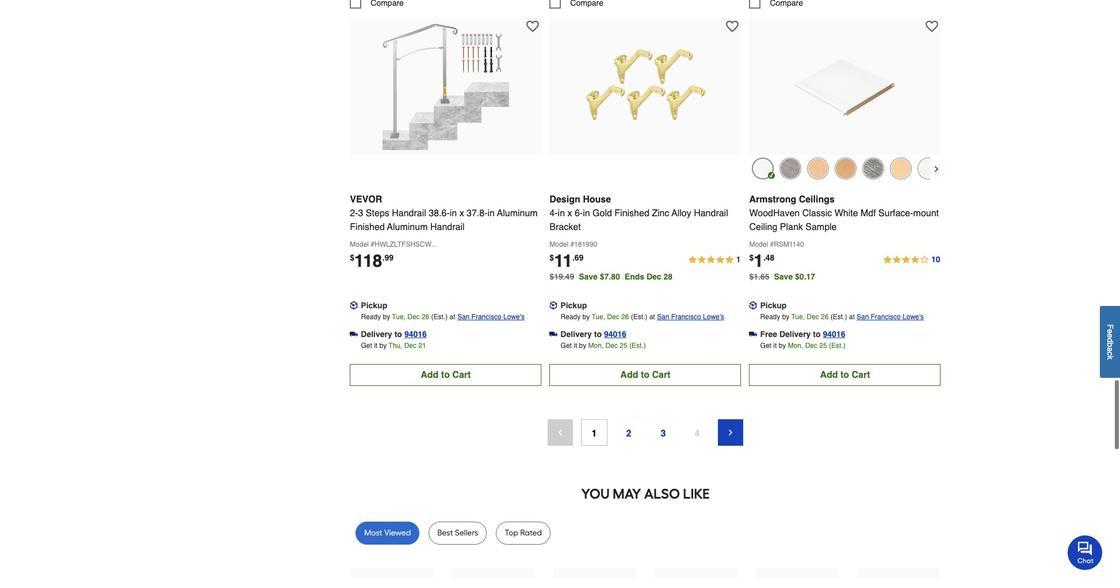 Task type: describe. For each thing, give the bounding box(es) containing it.
(est.) for san francisco lowe's button associated with pickup icon for get it by mon, dec 25 (est.)
[[631, 313, 648, 321]]

cart for 2nd "add to cart" 'button' from the left
[[653, 370, 671, 380]]

x inside "vevor 2-3 steps handrail 38.6-in x 37.8-in aluminum finished aluminum handrail"
[[460, 208, 464, 219]]

sellers
[[455, 528, 479, 538]]

armstrong ceilings woodhaven classic white mdf surface-mount ceiling plank sample image
[[782, 23, 909, 150]]

classic white image
[[753, 158, 775, 179]]

94016 button for san francisco lowe's button associated with pickup icon for get it by mon, dec 25 (est.)
[[604, 329, 627, 340]]

4 in from the left
[[583, 208, 590, 219]]

0 horizontal spatial handrail
[[392, 208, 426, 219]]

c
[[1106, 352, 1116, 356]]

ceilings
[[799, 194, 835, 205]]

$ 11 .69
[[550, 251, 584, 271]]

vevor 2-3 steps handrail 38.6-in x 37.8-in aluminum finished aluminum handrail image
[[383, 23, 509, 150]]

truck filled image for pickup image
[[750, 330, 758, 338]]

4 you may also like image from the left
[[655, 568, 738, 579]]

pickup image
[[750, 302, 758, 310]]

alloy
[[672, 208, 692, 219]]

5014628409 element
[[350, 0, 404, 8]]

rated
[[521, 528, 542, 538]]

$1.65 save $0.17
[[750, 272, 816, 281]]

pickup for pickup icon for get it by mon, dec 25 (est.)
[[561, 301, 587, 310]]

10
[[932, 255, 941, 264]]

2 link
[[616, 419, 642, 446]]

lowe's for pickup icon for get it by mon, dec 25 (est.)
[[704, 313, 725, 321]]

0 horizontal spatial aluminum
[[387, 222, 428, 232]]

25 for to
[[820, 342, 828, 350]]

6-
[[575, 208, 583, 219]]

3 you may also like image from the left
[[554, 568, 637, 579]]

design house 4-in x 6-in gold finished zinc alloy handrail bracket image
[[583, 23, 709, 150]]

10 button
[[883, 253, 942, 267]]

ends dec 28 element
[[625, 272, 678, 281]]

26 for pickup icon for get it by mon, dec 25 (est.)
[[622, 313, 629, 321]]

3 heart outline image from the left
[[926, 20, 939, 33]]

1 button
[[688, 253, 742, 267]]

get for truck filled icon for pickup image
[[761, 342, 772, 350]]

ends
[[625, 272, 645, 281]]

$1.65
[[750, 272, 770, 281]]

1 san from the left
[[458, 313, 470, 321]]

woodhaven
[[750, 208, 800, 219]]

# for bracket
[[571, 240, 575, 248]]

1 horizontal spatial 3
[[661, 429, 666, 439]]

ready by tue, dec 26 (est.) at san francisco lowe's for pickup image's san francisco lowe's button
[[761, 313, 925, 321]]

save for 11
[[579, 272, 598, 281]]

san francisco lowe's button for pickup icon for get it by mon, dec 25 (est.)
[[657, 311, 725, 323]]

get for truck filled icon related to pickup icon for get it by mon, dec 25 (est.)
[[561, 342, 572, 350]]

you may also like
[[582, 486, 710, 502]]

tue, for 94016 button related to san francisco lowe's button related to pickup icon related to get it by thu, dec 21
[[392, 313, 406, 321]]

k
[[1106, 356, 1116, 360]]

san francisco lowe's button for pickup image
[[857, 311, 925, 323]]

2 horizontal spatial 1
[[754, 251, 764, 271]]

$0.17
[[796, 272, 816, 281]]

thu,
[[389, 342, 403, 350]]

2
[[627, 429, 632, 439]]

38.6-
[[429, 208, 450, 219]]

11
[[554, 251, 573, 271]]

top rated
[[505, 528, 542, 538]]

top
[[505, 528, 519, 538]]

most viewed
[[365, 528, 411, 538]]

25 for 94016
[[620, 342, 628, 350]]

actual price $118.99 element
[[350, 251, 394, 271]]

3 94016 from the left
[[824, 330, 846, 339]]

1 horizontal spatial handrail
[[431, 222, 465, 232]]

savings save $7.80 element
[[579, 272, 678, 281]]

94016 button for pickup image's san francisco lowe's button
[[824, 329, 846, 340]]

94016 button for san francisco lowe's button related to pickup icon related to get it by thu, dec 21
[[405, 329, 427, 340]]

add to cart for 3rd "add to cart" 'button' from right
[[421, 370, 471, 380]]

white
[[835, 208, 859, 219]]

a
[[1106, 348, 1116, 352]]

best sellers
[[438, 528, 479, 538]]

truck filled image for pickup icon for get it by mon, dec 25 (est.)
[[550, 330, 558, 338]]

b
[[1106, 343, 1116, 348]]

francisco for pickup image's san francisco lowe's button
[[871, 313, 901, 321]]

2-
[[350, 208, 358, 219]]

f
[[1106, 325, 1116, 330]]

steps
[[366, 208, 390, 219]]

free delivery to 94016
[[761, 330, 846, 339]]

tue, for 94016 button associated with san francisco lowe's button associated with pickup icon for get it by mon, dec 25 (est.)
[[592, 313, 606, 321]]

armstrong ceilings woodhaven classic white mdf surface-mount ceiling plank sample
[[750, 194, 940, 232]]

delivery for mon,
[[561, 330, 592, 339]]

1 you may also like image from the left
[[351, 568, 434, 579]]

$ for 1
[[750, 253, 754, 262]]

3 delivery from the left
[[780, 330, 811, 339]]

get it by mon, dec 25 (est.) for delivery
[[761, 342, 846, 350]]

ceiling
[[750, 222, 778, 232]]

.48
[[764, 253, 775, 262]]

may
[[613, 486, 642, 502]]

lowe's for pickup icon related to get it by thu, dec 21
[[504, 313, 525, 321]]

5 stars image
[[688, 253, 742, 267]]

was price $1.65 element
[[750, 269, 775, 281]]

driftwood gray image
[[780, 158, 802, 179]]

classic maple image
[[808, 158, 830, 179]]

best
[[438, 528, 453, 538]]

$ 118 .99
[[350, 251, 394, 271]]

$ for 11
[[550, 253, 554, 262]]

add for 3rd "add to cart" 'button' from right
[[421, 370, 439, 380]]

it for truck filled icon related to pickup icon for get it by mon, dec 25 (est.)
[[574, 342, 578, 350]]

ready for pickup icon related to get it by thu, dec 21
[[361, 313, 381, 321]]

handrail inside design house 4-in x 6-in gold finished zinc alloy handrail bracket
[[694, 208, 729, 219]]

# for aluminum
[[371, 240, 375, 248]]

2 san from the left
[[657, 313, 670, 321]]

1 in from the left
[[450, 208, 457, 219]]

cart for 3rd "add to cart" 'button' from right
[[453, 370, 471, 380]]

armstrong
[[750, 194, 797, 205]]

3 # from the left
[[771, 240, 774, 248]]

natural maple image
[[891, 158, 913, 179]]

add to cart for 1st "add to cart" 'button' from the right
[[821, 370, 871, 380]]

save for 1
[[775, 272, 793, 281]]

sample
[[806, 222, 837, 232]]

viewed
[[385, 528, 411, 538]]

arrow right image
[[726, 428, 736, 437]]

1002937492 element
[[750, 0, 804, 8]]

most
[[365, 528, 383, 538]]

1 horizontal spatial aluminum
[[497, 208, 538, 219]]

delivery to 94016 for thu, dec 21
[[361, 330, 427, 339]]

(est.) for san francisco lowe's button related to pickup icon related to get it by thu, dec 21
[[432, 313, 448, 321]]

$ 1 .48
[[750, 251, 775, 271]]

free
[[761, 330, 778, 339]]

delivery for thu,
[[361, 330, 392, 339]]



Task type: vqa. For each thing, say whether or not it's contained in the screenshot.
right Cart
yes



Task type: locate. For each thing, give the bounding box(es) containing it.
# up ".69"
[[571, 240, 575, 248]]

$19.49
[[550, 272, 575, 281]]

model for 4-in x 6-in gold finished zinc alloy handrail bracket
[[550, 240, 569, 248]]

truck filled image
[[350, 330, 358, 338], [550, 330, 558, 338], [750, 330, 758, 338]]

1 horizontal spatial 26
[[622, 313, 629, 321]]

2 mon, from the left
[[788, 342, 804, 350]]

1 horizontal spatial truck filled image
[[550, 330, 558, 338]]

1 san francisco lowe's button from the left
[[458, 311, 525, 323]]

1 horizontal spatial finished
[[615, 208, 650, 219]]

1 horizontal spatial francisco
[[672, 313, 702, 321]]

2 get it by mon, dec 25 (est.) from the left
[[761, 342, 846, 350]]

0 horizontal spatial it
[[374, 342, 378, 350]]

1 horizontal spatial add to cart
[[621, 370, 671, 380]]

2 horizontal spatial add to cart
[[821, 370, 871, 380]]

3 truck filled image from the left
[[750, 330, 758, 338]]

e up d
[[1106, 330, 1116, 334]]

0 vertical spatial 3
[[358, 208, 364, 219]]

3 ready by tue, dec 26 (est.) at san francisco lowe's from the left
[[761, 313, 925, 321]]

2 delivery from the left
[[561, 330, 592, 339]]

handrail right alloy
[[694, 208, 729, 219]]

1 horizontal spatial tue,
[[592, 313, 606, 321]]

3 san from the left
[[857, 313, 870, 321]]

0 horizontal spatial 1
[[592, 429, 597, 439]]

1 add from the left
[[421, 370, 439, 380]]

.99
[[383, 253, 394, 262]]

dec
[[647, 272, 662, 281], [408, 313, 420, 321], [608, 313, 620, 321], [807, 313, 820, 321], [405, 342, 417, 350], [606, 342, 618, 350], [806, 342, 818, 350]]

pickup down $ 118 .99
[[361, 301, 388, 310]]

plank
[[781, 222, 804, 232]]

save left $0.17
[[775, 272, 793, 281]]

3 in from the left
[[558, 208, 565, 219]]

it for truck filled icon for pickup image
[[774, 342, 777, 350]]

e
[[1106, 330, 1116, 334], [1106, 334, 1116, 339]]

3 san francisco lowe's button from the left
[[857, 311, 925, 323]]

2 delivery to 94016 from the left
[[561, 330, 627, 339]]

1 at from the left
[[450, 313, 456, 321]]

2 horizontal spatial $
[[750, 253, 754, 262]]

house
[[583, 194, 611, 205]]

2 horizontal spatial handrail
[[694, 208, 729, 219]]

28
[[664, 272, 673, 281]]

ready up free
[[761, 313, 781, 321]]

1 horizontal spatial 94016
[[604, 330, 627, 339]]

finished inside design house 4-in x 6-in gold finished zinc alloy handrail bracket
[[615, 208, 650, 219]]

0 horizontal spatial san
[[458, 313, 470, 321]]

1 horizontal spatial san francisco lowe's button
[[657, 311, 725, 323]]

2 horizontal spatial model
[[750, 240, 769, 248]]

rsm1140
[[774, 240, 805, 248]]

0 horizontal spatial tue,
[[392, 313, 406, 321]]

0 horizontal spatial #
[[371, 240, 375, 248]]

2 horizontal spatial #
[[771, 240, 774, 248]]

1 add to cart from the left
[[421, 370, 471, 380]]

1 delivery from the left
[[361, 330, 392, 339]]

pickup down $19.49
[[561, 301, 587, 310]]

4 stars image
[[883, 253, 942, 267]]

0 vertical spatial aluminum
[[497, 208, 538, 219]]

2 horizontal spatial 26
[[822, 313, 829, 321]]

94016
[[405, 330, 427, 339], [604, 330, 627, 339], [824, 330, 846, 339]]

$ inside the '$ 11 .69'
[[550, 253, 554, 262]]

delivery
[[361, 330, 392, 339], [561, 330, 592, 339], [780, 330, 811, 339]]

1 horizontal spatial delivery to 94016
[[561, 330, 627, 339]]

1 26 from the left
[[422, 313, 430, 321]]

2 horizontal spatial at
[[850, 313, 855, 321]]

2 heart outline image from the left
[[727, 20, 739, 33]]

mon,
[[589, 342, 604, 350], [788, 342, 804, 350]]

ready by tue, dec 26 (est.) at san francisco lowe's up 21
[[361, 313, 525, 321]]

at
[[450, 313, 456, 321], [650, 313, 656, 321], [850, 313, 855, 321]]

new apple image
[[836, 158, 857, 179]]

ready down $19.49
[[561, 313, 581, 321]]

1 horizontal spatial x
[[568, 208, 573, 219]]

cart for 1st "add to cart" 'button' from the right
[[852, 370, 871, 380]]

3 left 4
[[661, 429, 666, 439]]

model up actual price $1.48 element
[[750, 240, 769, 248]]

vevor
[[350, 194, 382, 205]]

finished
[[615, 208, 650, 219], [350, 222, 385, 232]]

2 tue, from the left
[[592, 313, 606, 321]]

2 $ from the left
[[550, 253, 554, 262]]

1 # from the left
[[371, 240, 375, 248]]

francisco for san francisco lowe's button associated with pickup icon for get it by mon, dec 25 (est.)
[[672, 313, 702, 321]]

2 horizontal spatial 94016 button
[[824, 329, 846, 340]]

1 x from the left
[[460, 208, 464, 219]]

0 horizontal spatial pickup image
[[350, 302, 358, 310]]

0 horizontal spatial 26
[[422, 313, 430, 321]]

2 save from the left
[[775, 272, 793, 281]]

1 mon, from the left
[[589, 342, 604, 350]]

4 link
[[685, 420, 710, 445]]

0 horizontal spatial finished
[[350, 222, 385, 232]]

2 horizontal spatial lowe's
[[903, 313, 925, 321]]

0 horizontal spatial ready by tue, dec 26 (est.) at san francisco lowe's
[[361, 313, 525, 321]]

1 delivery to 94016 from the left
[[361, 330, 427, 339]]

1 cart from the left
[[453, 370, 471, 380]]

0 horizontal spatial add
[[421, 370, 439, 380]]

0 horizontal spatial delivery
[[361, 330, 392, 339]]

0 horizontal spatial 94016 button
[[405, 329, 427, 340]]

in left gold
[[583, 208, 590, 219]]

2 horizontal spatial delivery
[[780, 330, 811, 339]]

delivery to 94016
[[361, 330, 427, 339], [561, 330, 627, 339]]

2 get from the left
[[561, 342, 572, 350]]

pickup image for get it by thu, dec 21
[[350, 302, 358, 310]]

in
[[450, 208, 457, 219], [488, 208, 495, 219], [558, 208, 565, 219], [583, 208, 590, 219]]

3 francisco from the left
[[871, 313, 901, 321]]

2 horizontal spatial ready by tue, dec 26 (est.) at san francisco lowe's
[[761, 313, 925, 321]]

finished down steps
[[350, 222, 385, 232]]

1 heart outline image from the left
[[527, 20, 540, 33]]

2 94016 from the left
[[604, 330, 627, 339]]

2 francisco from the left
[[672, 313, 702, 321]]

2 horizontal spatial heart outline image
[[926, 20, 939, 33]]

1 horizontal spatial 1
[[737, 255, 741, 264]]

$ inside $ 118 .99
[[350, 253, 355, 262]]

1 right arrow left icon
[[592, 429, 597, 439]]

2 horizontal spatial san francisco lowe's button
[[857, 311, 925, 323]]

2 e from the top
[[1106, 334, 1116, 339]]

mon, for delivery
[[788, 342, 804, 350]]

1 horizontal spatial add to cart button
[[550, 364, 742, 386]]

1 horizontal spatial pickup
[[561, 301, 587, 310]]

1 horizontal spatial cart
[[653, 370, 671, 380]]

0 horizontal spatial pickup
[[361, 301, 388, 310]]

like
[[684, 486, 710, 502]]

1 link
[[581, 419, 608, 446]]

1 model from the left
[[350, 240, 369, 248]]

lowe's for pickup image
[[903, 313, 925, 321]]

1 94016 from the left
[[405, 330, 427, 339]]

0 horizontal spatial at
[[450, 313, 456, 321]]

cart
[[453, 370, 471, 380], [653, 370, 671, 380], [852, 370, 871, 380]]

1 pickup from the left
[[361, 301, 388, 310]]

handrail down 38.6-
[[431, 222, 465, 232]]

4
[[695, 429, 700, 439]]

1 get from the left
[[361, 342, 372, 350]]

ready by tue, dec 26 (est.) at san francisco lowe's
[[361, 313, 525, 321], [561, 313, 725, 321], [761, 313, 925, 321]]

1 horizontal spatial ready
[[561, 313, 581, 321]]

ready for pickup icon for get it by mon, dec 25 (est.)
[[561, 313, 581, 321]]

26 up "free delivery to 94016"
[[822, 313, 829, 321]]

26
[[422, 313, 430, 321], [622, 313, 629, 321], [822, 313, 829, 321]]

1 horizontal spatial delivery
[[561, 330, 592, 339]]

0 horizontal spatial $
[[350, 253, 355, 262]]

mount
[[914, 208, 940, 219]]

2 26 from the left
[[622, 313, 629, 321]]

1 25 from the left
[[620, 342, 628, 350]]

1 e from the top
[[1106, 330, 1116, 334]]

0 horizontal spatial 3
[[358, 208, 364, 219]]

2 horizontal spatial san
[[857, 313, 870, 321]]

0 horizontal spatial ready
[[361, 313, 381, 321]]

1 vertical spatial 3
[[661, 429, 666, 439]]

model # hwlzltfshscw...
[[350, 240, 437, 248]]

3 26 from the left
[[822, 313, 829, 321]]

get it by mon, dec 25 (est.)
[[561, 342, 646, 350], [761, 342, 846, 350]]

3 pickup from the left
[[761, 301, 787, 310]]

3 get from the left
[[761, 342, 772, 350]]

pickup image
[[350, 302, 358, 310], [550, 302, 558, 310]]

add
[[421, 370, 439, 380], [621, 370, 639, 380], [821, 370, 838, 380]]

.69
[[573, 253, 584, 262]]

0 vertical spatial finished
[[615, 208, 650, 219]]

surface-
[[879, 208, 914, 219]]

1 horizontal spatial mon,
[[788, 342, 804, 350]]

2 94016 button from the left
[[604, 329, 627, 340]]

1 horizontal spatial $
[[550, 253, 554, 262]]

was price $19.49 element
[[550, 269, 579, 281]]

3 add from the left
[[821, 370, 838, 380]]

add to cart
[[421, 370, 471, 380], [621, 370, 671, 380], [821, 370, 871, 380]]

1 horizontal spatial get
[[561, 342, 572, 350]]

0 horizontal spatial add to cart
[[421, 370, 471, 380]]

# up actual price $118.99 element
[[371, 240, 375, 248]]

actual price $11.69 element
[[550, 251, 584, 271]]

1 horizontal spatial ready by tue, dec 26 (est.) at san francisco lowe's
[[561, 313, 725, 321]]

26 up 21
[[422, 313, 430, 321]]

mon, for to
[[589, 342, 604, 350]]

d
[[1106, 339, 1116, 343]]

2 add from the left
[[621, 370, 639, 380]]

truck filled image for pickup icon related to get it by thu, dec 21
[[350, 330, 358, 338]]

pickup image for get it by mon, dec 25 (est.)
[[550, 302, 558, 310]]

arrow left image
[[556, 428, 565, 437]]

you
[[582, 486, 610, 502]]

zinc
[[652, 208, 670, 219]]

at for pickup icon related to get it by thu, dec 21
[[450, 313, 456, 321]]

tue, down $7.80
[[592, 313, 606, 321]]

2 truck filled image from the left
[[550, 330, 558, 338]]

chat invite button image
[[1068, 535, 1104, 571]]

1 horizontal spatial heart outline image
[[727, 20, 739, 33]]

1 get it by mon, dec 25 (est.) from the left
[[561, 342, 646, 350]]

1 horizontal spatial at
[[650, 313, 656, 321]]

model for 2-3 steps handrail 38.6-in x 37.8-in aluminum finished aluminum handrail
[[350, 240, 369, 248]]

2 add to cart button from the left
[[550, 364, 742, 386]]

2 horizontal spatial 94016
[[824, 330, 846, 339]]

f e e d b a c k
[[1106, 325, 1116, 360]]

tue, up thu,
[[392, 313, 406, 321]]

1 left actual price $1.48 element
[[737, 255, 741, 264]]

pickup
[[361, 301, 388, 310], [561, 301, 587, 310], [761, 301, 787, 310]]

$7.80
[[600, 272, 620, 281]]

delivery to 94016 for mon, dec 25
[[561, 330, 627, 339]]

94016 for 25
[[604, 330, 627, 339]]

25
[[620, 342, 628, 350], [820, 342, 828, 350]]

0 horizontal spatial x
[[460, 208, 464, 219]]

2 model from the left
[[550, 240, 569, 248]]

ready by tue, dec 26 (est.) at san francisco lowe's for san francisco lowe's button associated with pickup icon for get it by mon, dec 25 (est.)
[[561, 313, 725, 321]]

x
[[460, 208, 464, 219], [568, 208, 573, 219]]

get for pickup icon related to get it by thu, dec 21 truck filled icon
[[361, 342, 372, 350]]

0 horizontal spatial san francisco lowe's button
[[458, 311, 525, 323]]

ready by tue, dec 26 (est.) at san francisco lowe's down ends
[[561, 313, 725, 321]]

26 down savings save $7.80 element
[[622, 313, 629, 321]]

1 truck filled image from the left
[[350, 330, 358, 338]]

# up .48 at the top of the page
[[771, 240, 774, 248]]

6 you may also like image from the left
[[858, 568, 940, 579]]

pickup for pickup icon related to get it by thu, dec 21
[[361, 301, 388, 310]]

model # rsm1140
[[750, 240, 805, 248]]

in down design
[[558, 208, 565, 219]]

aluminum up the hwlzltfshscw... on the left top
[[387, 222, 428, 232]]

finished inside "vevor 2-3 steps handrail 38.6-in x 37.8-in aluminum finished aluminum handrail"
[[350, 222, 385, 232]]

actual price $1.48 element
[[750, 251, 775, 271]]

francisco for san francisco lowe's button related to pickup icon related to get it by thu, dec 21
[[472, 313, 502, 321]]

$ up was price $19.49 element
[[550, 253, 554, 262]]

$ left .48 at the top of the page
[[750, 253, 754, 262]]

2 horizontal spatial get
[[761, 342, 772, 350]]

ready for pickup image
[[761, 313, 781, 321]]

1 horizontal spatial #
[[571, 240, 575, 248]]

woven white image
[[918, 158, 940, 179]]

(est.)
[[432, 313, 448, 321], [631, 313, 648, 321], [831, 313, 848, 321], [630, 342, 646, 350], [830, 342, 846, 350]]

0 horizontal spatial truck filled image
[[350, 330, 358, 338]]

1 horizontal spatial add
[[621, 370, 639, 380]]

2 it from the left
[[574, 342, 578, 350]]

2 ready by tue, dec 26 (est.) at san francisco lowe's from the left
[[561, 313, 725, 321]]

handrail
[[392, 208, 426, 219], [694, 208, 729, 219], [431, 222, 465, 232]]

model # 181990
[[550, 240, 598, 248]]

1 horizontal spatial save
[[775, 272, 793, 281]]

woven charcoal gray image
[[863, 158, 885, 179]]

1 vertical spatial finished
[[350, 222, 385, 232]]

1 $ from the left
[[350, 253, 355, 262]]

5001475583 element
[[550, 0, 604, 8]]

1 pickup image from the left
[[350, 302, 358, 310]]

mdf
[[861, 208, 877, 219]]

1 inside 5 stars "image"
[[737, 255, 741, 264]]

3 lowe's from the left
[[903, 313, 925, 321]]

1 save from the left
[[579, 272, 598, 281]]

1 horizontal spatial pickup image
[[550, 302, 558, 310]]

1 ready from the left
[[361, 313, 381, 321]]

francisco
[[472, 313, 502, 321], [672, 313, 702, 321], [871, 313, 901, 321]]

1 horizontal spatial 94016 button
[[604, 329, 627, 340]]

3 model from the left
[[750, 240, 769, 248]]

1 horizontal spatial san
[[657, 313, 670, 321]]

x left 6-
[[568, 208, 573, 219]]

heart outline image
[[527, 20, 540, 33], [727, 20, 739, 33], [926, 20, 939, 33]]

x inside design house 4-in x 6-in gold finished zinc alloy handrail bracket
[[568, 208, 573, 219]]

add for 1st "add to cart" 'button' from the right
[[821, 370, 838, 380]]

add to cart for 2nd "add to cart" 'button' from the left
[[621, 370, 671, 380]]

design house 4-in x 6-in gold finished zinc alloy handrail bracket
[[550, 194, 729, 232]]

1 it from the left
[[374, 342, 378, 350]]

0 horizontal spatial delivery to 94016
[[361, 330, 427, 339]]

2 in from the left
[[488, 208, 495, 219]]

21
[[419, 342, 426, 350]]

3 add to cart from the left
[[821, 370, 871, 380]]

37.8-
[[467, 208, 488, 219]]

3 94016 button from the left
[[824, 329, 846, 340]]

ready up get it by thu, dec 21
[[361, 313, 381, 321]]

0 horizontal spatial 94016
[[405, 330, 427, 339]]

2 x from the left
[[568, 208, 573, 219]]

add for 2nd "add to cart" 'button' from the left
[[621, 370, 639, 380]]

3 down 'vevor'
[[358, 208, 364, 219]]

$ for 118
[[350, 253, 355, 262]]

94016 for 21
[[405, 330, 427, 339]]

2 lowe's from the left
[[704, 313, 725, 321]]

x left 37.8-
[[460, 208, 464, 219]]

in left 37.8-
[[450, 208, 457, 219]]

model up 118 on the left top of the page
[[350, 240, 369, 248]]

2 horizontal spatial ready
[[761, 313, 781, 321]]

bracket
[[550, 222, 581, 232]]

$
[[350, 253, 355, 262], [550, 253, 554, 262], [750, 253, 754, 262]]

you may also like image
[[351, 568, 434, 579], [453, 568, 535, 579], [554, 568, 637, 579], [655, 568, 738, 579], [756, 568, 839, 579], [858, 568, 940, 579]]

design
[[550, 194, 581, 205]]

e up b
[[1106, 334, 1116, 339]]

2 san francisco lowe's button from the left
[[657, 311, 725, 323]]

0 horizontal spatial mon,
[[589, 342, 604, 350]]

1 vertical spatial aluminum
[[387, 222, 428, 232]]

3 tue, from the left
[[792, 313, 805, 321]]

1 add to cart button from the left
[[350, 364, 542, 386]]

3 ready from the left
[[761, 313, 781, 321]]

classic
[[803, 208, 833, 219]]

2 pickup image from the left
[[550, 302, 558, 310]]

1 lowe's from the left
[[504, 313, 525, 321]]

add to cart button
[[350, 364, 542, 386], [550, 364, 742, 386], [750, 364, 942, 386]]

gold
[[593, 208, 612, 219]]

1 tue, from the left
[[392, 313, 406, 321]]

2 cart from the left
[[653, 370, 671, 380]]

181990
[[575, 240, 598, 248]]

save down ".69"
[[579, 272, 598, 281]]

ready
[[361, 313, 381, 321], [561, 313, 581, 321], [761, 313, 781, 321]]

2 horizontal spatial tue,
[[792, 313, 805, 321]]

at for pickup icon for get it by mon, dec 25 (est.)
[[650, 313, 656, 321]]

pickup image down $19.49
[[550, 302, 558, 310]]

ready by tue, dec 26 (est.) at san francisco lowe's up "free delivery to 94016"
[[761, 313, 925, 321]]

118
[[355, 251, 383, 271]]

1 94016 button from the left
[[405, 329, 427, 340]]

at for pickup image
[[850, 313, 855, 321]]

1 horizontal spatial it
[[574, 342, 578, 350]]

0 horizontal spatial get
[[361, 342, 372, 350]]

0 horizontal spatial model
[[350, 240, 369, 248]]

2 at from the left
[[650, 313, 656, 321]]

model for woodhaven classic white mdf surface-mount ceiling plank sample
[[750, 240, 769, 248]]

san francisco lowe's button for pickup icon related to get it by thu, dec 21
[[458, 311, 525, 323]]

1 francisco from the left
[[472, 313, 502, 321]]

26 for pickup image
[[822, 313, 829, 321]]

it for pickup icon related to get it by thu, dec 21 truck filled icon
[[374, 342, 378, 350]]

tue, up "free delivery to 94016"
[[792, 313, 805, 321]]

2 you may also like image from the left
[[453, 568, 535, 579]]

vevor 2-3 steps handrail 38.6-in x 37.8-in aluminum finished aluminum handrail
[[350, 194, 538, 232]]

2 25 from the left
[[820, 342, 828, 350]]

#
[[371, 240, 375, 248], [571, 240, 575, 248], [771, 240, 774, 248]]

1 up $1.65
[[754, 251, 764, 271]]

also
[[645, 486, 681, 502]]

2 horizontal spatial pickup
[[761, 301, 787, 310]]

0 horizontal spatial 25
[[620, 342, 628, 350]]

finished left zinc
[[615, 208, 650, 219]]

$19.49 save $7.80 ends dec 28
[[550, 272, 673, 281]]

tue, for 94016 button related to pickup image's san francisco lowe's button
[[792, 313, 805, 321]]

3 inside "vevor 2-3 steps handrail 38.6-in x 37.8-in aluminum finished aluminum handrail"
[[358, 208, 364, 219]]

1
[[754, 251, 764, 271], [737, 255, 741, 264], [592, 429, 597, 439]]

$ inside $ 1 .48
[[750, 253, 754, 262]]

f e e d b a c k button
[[1101, 306, 1121, 378]]

2 horizontal spatial truck filled image
[[750, 330, 758, 338]]

3 at from the left
[[850, 313, 855, 321]]

2 horizontal spatial add to cart button
[[750, 364, 942, 386]]

2 horizontal spatial it
[[774, 342, 777, 350]]

94016 button
[[405, 329, 427, 340], [604, 329, 627, 340], [824, 329, 846, 340]]

1 ready by tue, dec 26 (est.) at san francisco lowe's from the left
[[361, 313, 525, 321]]

3 link
[[650, 419, 677, 446]]

2 horizontal spatial cart
[[852, 370, 871, 380]]

5 you may also like image from the left
[[756, 568, 839, 579]]

1 horizontal spatial get it by mon, dec 25 (est.)
[[761, 342, 846, 350]]

ready by tue, dec 26 (est.) at san francisco lowe's for san francisco lowe's button related to pickup icon related to get it by thu, dec 21
[[361, 313, 525, 321]]

0 horizontal spatial heart outline image
[[527, 20, 540, 33]]

it
[[374, 342, 378, 350], [574, 342, 578, 350], [774, 342, 777, 350]]

(est.) for pickup image's san francisco lowe's button
[[831, 313, 848, 321]]

1 horizontal spatial lowe's
[[704, 313, 725, 321]]

handrail left 38.6-
[[392, 208, 426, 219]]

0 horizontal spatial get it by mon, dec 25 (est.)
[[561, 342, 646, 350]]

aluminum left 4- on the left of page
[[497, 208, 538, 219]]

hwlzltfshscw...
[[375, 240, 437, 248]]

2 ready from the left
[[561, 313, 581, 321]]

3 cart from the left
[[852, 370, 871, 380]]

get it by thu, dec 21
[[361, 342, 426, 350]]

in right 38.6-
[[488, 208, 495, 219]]

to
[[395, 330, 402, 339], [595, 330, 602, 339], [814, 330, 821, 339], [441, 370, 450, 380], [641, 370, 650, 380], [841, 370, 850, 380]]

0 horizontal spatial cart
[[453, 370, 471, 380]]

pickup image down 118 on the left top of the page
[[350, 302, 358, 310]]

$ left .99
[[350, 253, 355, 262]]

2 horizontal spatial francisco
[[871, 313, 901, 321]]

get it by mon, dec 25 (est.) for to
[[561, 342, 646, 350]]

pickup right pickup image
[[761, 301, 787, 310]]

3 add to cart button from the left
[[750, 364, 942, 386]]

3 it from the left
[[774, 342, 777, 350]]

2 add to cart from the left
[[621, 370, 671, 380]]

model up 11
[[550, 240, 569, 248]]

4-
[[550, 208, 558, 219]]

0 horizontal spatial lowe's
[[504, 313, 525, 321]]

1 horizontal spatial 25
[[820, 342, 828, 350]]

2 pickup from the left
[[561, 301, 587, 310]]

0 horizontal spatial francisco
[[472, 313, 502, 321]]

2 horizontal spatial add
[[821, 370, 838, 380]]

pickup for pickup image
[[761, 301, 787, 310]]

26 for pickup icon related to get it by thu, dec 21
[[422, 313, 430, 321]]

2 # from the left
[[571, 240, 575, 248]]

3 $ from the left
[[750, 253, 754, 262]]



